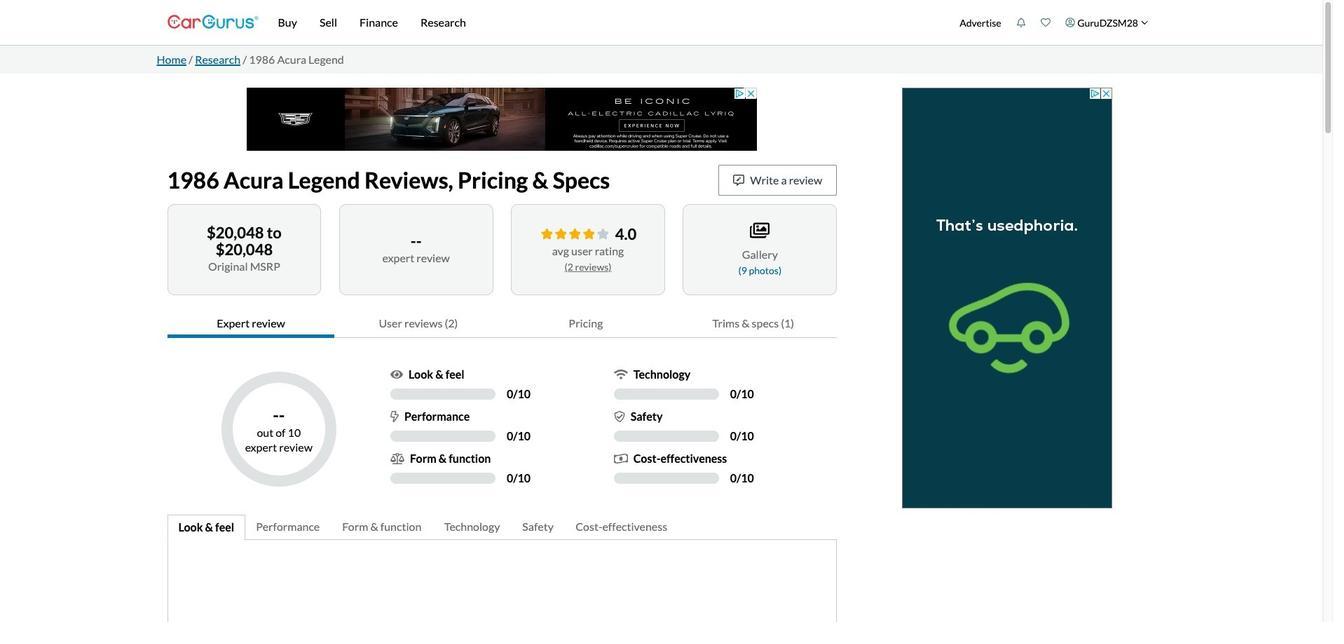 Task type: locate. For each thing, give the bounding box(es) containing it.
0 vertical spatial tab list
[[167, 309, 838, 338]]

menu
[[953, 3, 1156, 42]]

tab panel
[[167, 539, 838, 622]]

2 tab list from the top
[[167, 515, 838, 541]]

menu item
[[953, 3, 1009, 42], [1058, 3, 1156, 42]]

menu bar
[[258, 0, 953, 45]]

saved cars image
[[1041, 18, 1051, 27]]

wifi image
[[614, 369, 628, 380]]

0 horizontal spatial menu item
[[953, 3, 1009, 42]]

advertisement element
[[247, 88, 758, 151], [903, 88, 1113, 508]]

tab
[[167, 309, 335, 338], [335, 309, 502, 338], [502, 309, 670, 338], [670, 309, 838, 338], [167, 515, 246, 541]]

2 advertisement element from the left
[[903, 88, 1113, 508]]

1 vertical spatial tab list
[[167, 515, 838, 541]]

0 horizontal spatial advertisement element
[[247, 88, 758, 151]]

menu item left the open notifications image
[[953, 3, 1009, 42]]

balance scale image
[[391, 453, 405, 464]]

tab list
[[167, 309, 838, 338], [167, 515, 838, 541]]

1 horizontal spatial menu item
[[1058, 3, 1156, 42]]

menu item right saved cars "icon"
[[1058, 3, 1156, 42]]

1 tab list from the top
[[167, 309, 838, 338]]

1 horizontal spatial advertisement element
[[903, 88, 1113, 508]]



Task type: vqa. For each thing, say whether or not it's contained in the screenshot.
tab list
yes



Task type: describe. For each thing, give the bounding box(es) containing it.
1 advertisement element from the left
[[247, 88, 758, 151]]

comment alt edit image
[[734, 175, 745, 186]]

user icon image
[[1066, 18, 1076, 27]]

shield check image
[[614, 411, 625, 422]]

open notifications image
[[1017, 18, 1026, 27]]

1 menu item from the left
[[953, 3, 1009, 42]]

images image
[[751, 222, 770, 239]]

2 menu item from the left
[[1058, 3, 1156, 42]]

eye image
[[391, 369, 403, 380]]

bolt image
[[391, 411, 399, 422]]

money bill wave image
[[614, 453, 628, 464]]

chevron down image
[[1141, 19, 1149, 26]]



